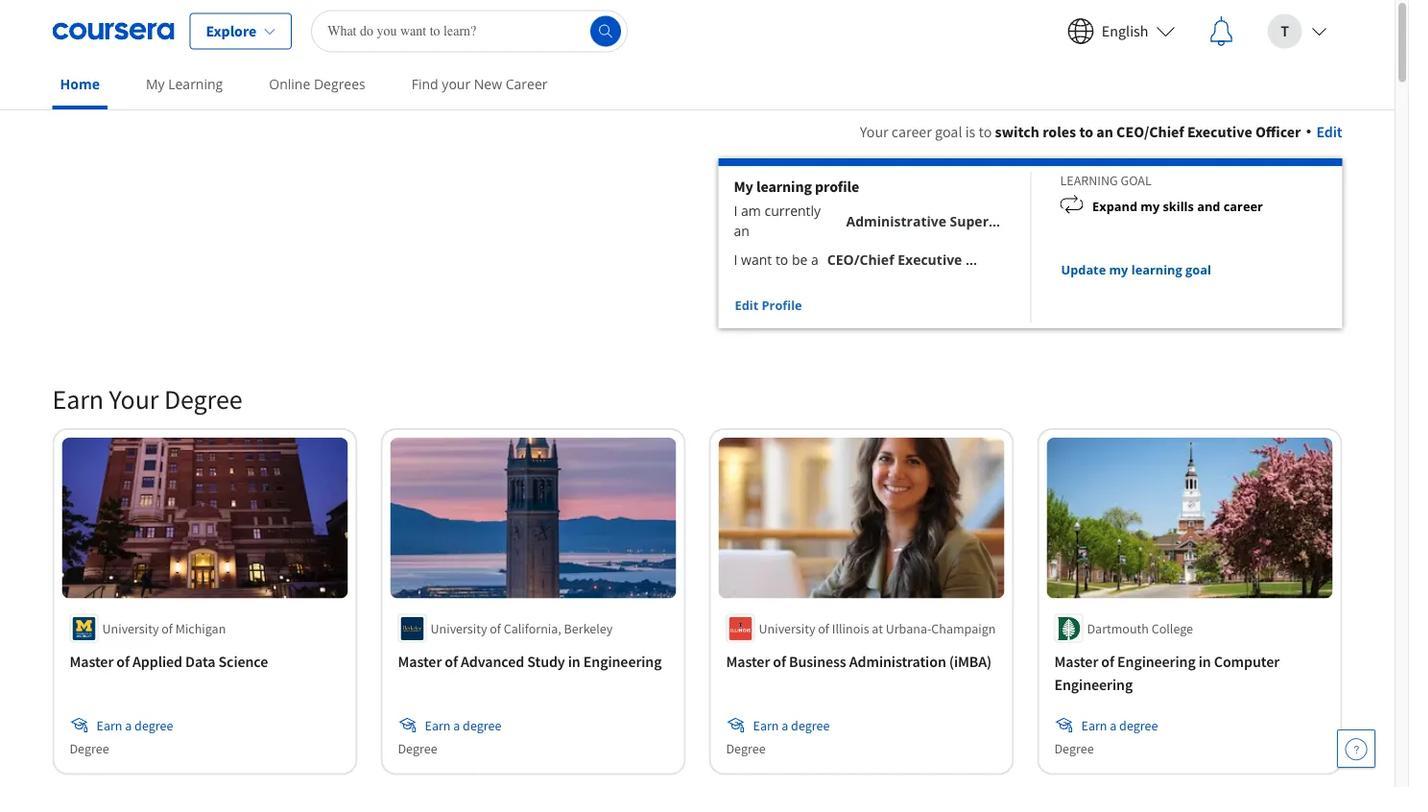 Task type: locate. For each thing, give the bounding box(es) containing it.
engineering down berkeley
[[584, 653, 662, 672]]

2 earn a degree from the left
[[425, 717, 502, 734]]

master of engineering in computer engineering link
[[1055, 651, 1325, 697]]

1 vertical spatial learning
[[1132, 261, 1183, 278]]

degree for business
[[791, 717, 830, 734]]

1 vertical spatial executive
[[898, 251, 962, 269]]

i inside i am currently an
[[734, 202, 738, 220]]

1 horizontal spatial my
[[734, 177, 754, 196]]

administrative supervisor
[[846, 212, 1022, 230]]

1 master from the left
[[70, 653, 114, 672]]

i for i want to be a ceo/chief executive officer
[[734, 251, 738, 269]]

my learning
[[146, 75, 223, 93]]

1 earn a degree from the left
[[96, 717, 173, 734]]

california,
[[504, 620, 562, 637]]

0 horizontal spatial university
[[102, 620, 159, 637]]

in right study
[[568, 653, 581, 672]]

1 vertical spatial goal
[[1186, 261, 1212, 278]]

goal left 'is'
[[935, 122, 963, 141]]

master of business administration (imba) link
[[726, 651, 997, 674]]

1 horizontal spatial my
[[1141, 198, 1160, 215]]

my
[[1141, 198, 1160, 215], [1110, 261, 1129, 278]]

of for michigan
[[162, 620, 173, 637]]

2 degree from the left
[[463, 717, 502, 734]]

my down coursera image
[[146, 75, 165, 93]]

my right update
[[1110, 261, 1129, 278]]

online
[[269, 75, 310, 93]]

degree for master of advanced study in engineering
[[398, 740, 437, 757]]

learning up repeat image at the right of page
[[1060, 172, 1118, 189]]

new
[[474, 75, 502, 93]]

to
[[979, 122, 992, 141], [1080, 122, 1094, 141], [776, 251, 789, 269]]

master inside master of engineering in computer engineering
[[1055, 653, 1099, 672]]

3 university from the left
[[759, 620, 816, 637]]

earn for master of business administration (imba)
[[753, 717, 779, 734]]

help center image
[[1345, 737, 1368, 760]]

degree down master of engineering in computer engineering
[[1120, 717, 1158, 734]]

of left applied
[[117, 653, 130, 672]]

university up applied
[[102, 620, 159, 637]]

1 horizontal spatial to
[[979, 122, 992, 141]]

2 i from the top
[[734, 251, 738, 269]]

my for my learning
[[146, 75, 165, 93]]

1 horizontal spatial an
[[1097, 122, 1114, 141]]

university of michigan
[[102, 620, 226, 637]]

0 horizontal spatial in
[[568, 653, 581, 672]]

online degrees link
[[261, 62, 373, 106]]

4 master from the left
[[1055, 653, 1099, 672]]

explore
[[206, 22, 257, 41]]

an
[[1097, 122, 1114, 141], [734, 222, 750, 240]]

1 horizontal spatial learning
[[1132, 261, 1183, 278]]

0 horizontal spatial an
[[734, 222, 750, 240]]

edit inside button
[[735, 297, 759, 313]]

university up advanced
[[431, 620, 487, 637]]

1 horizontal spatial career
[[1224, 198, 1263, 215]]

officer
[[1256, 122, 1301, 141], [966, 251, 1012, 269]]

0 horizontal spatial goal
[[935, 122, 963, 141]]

degree down applied
[[135, 717, 173, 734]]

an right roles
[[1097, 122, 1114, 141]]

edit inside dropdown button
[[1317, 122, 1343, 141]]

data
[[185, 653, 215, 672]]

earn your degree collection element
[[41, 351, 1354, 787]]

i left am
[[734, 202, 738, 220]]

earn a degree for business
[[753, 717, 830, 734]]

switch
[[995, 122, 1040, 141]]

1 i from the top
[[734, 202, 738, 220]]

master left applied
[[70, 653, 114, 672]]

english button
[[1052, 0, 1191, 62]]

master for master of advanced study in engineering
[[398, 653, 442, 672]]

edit profile button
[[734, 288, 803, 323]]

my left skills
[[1141, 198, 1160, 215]]

master of business administration (imba)
[[726, 653, 992, 672]]

0 horizontal spatial edit
[[735, 297, 759, 313]]

0 vertical spatial executive
[[1188, 122, 1253, 141]]

my
[[146, 75, 165, 93], [734, 177, 754, 196]]

learning goal
[[1060, 172, 1152, 189]]

of inside master of engineering in computer engineering
[[1102, 653, 1115, 672]]

my inside earn your degree main content
[[734, 177, 754, 196]]

i left want
[[734, 251, 738, 269]]

learning up currently
[[757, 177, 812, 196]]

t
[[1281, 22, 1289, 41]]

of left michigan
[[162, 620, 173, 637]]

None search field
[[311, 10, 628, 52]]

master for master of business administration (imba)
[[726, 653, 770, 672]]

0 vertical spatial an
[[1097, 122, 1114, 141]]

engineering down dartmouth
[[1055, 676, 1133, 695]]

2 horizontal spatial university
[[759, 620, 816, 637]]

1 vertical spatial officer
[[966, 251, 1012, 269]]

ceo/chief up goal
[[1117, 122, 1185, 141]]

of
[[162, 620, 173, 637], [490, 620, 501, 637], [818, 620, 829, 637], [117, 653, 130, 672], [445, 653, 458, 672], [773, 653, 786, 672], [1102, 653, 1115, 672]]

0 horizontal spatial career
[[892, 122, 932, 141]]

1 horizontal spatial ceo/chief
[[1117, 122, 1185, 141]]

0 vertical spatial my
[[146, 75, 165, 93]]

my up am
[[734, 177, 754, 196]]

of for business
[[773, 653, 786, 672]]

earn a degree down advanced
[[425, 717, 502, 734]]

executive down i am currently an administrative supervisor element
[[898, 251, 962, 269]]

a for master of applied data science
[[125, 717, 132, 734]]

degree
[[135, 717, 173, 734], [463, 717, 502, 734], [791, 717, 830, 734], [1120, 717, 1158, 734]]

1 horizontal spatial officer
[[1256, 122, 1301, 141]]

career left 'is'
[[892, 122, 932, 141]]

of down dartmouth
[[1102, 653, 1115, 672]]

in left computer
[[1199, 653, 1211, 672]]

0 vertical spatial learning
[[168, 75, 223, 93]]

a
[[811, 251, 819, 269], [125, 717, 132, 734], [453, 717, 460, 734], [782, 717, 789, 734], [1110, 717, 1117, 734]]

goal down and
[[1186, 261, 1212, 278]]

university for applied
[[102, 620, 159, 637]]

edit button
[[1307, 120, 1343, 143]]

to right 'is'
[[979, 122, 992, 141]]

0 horizontal spatial executive
[[898, 251, 962, 269]]

0 horizontal spatial officer
[[966, 251, 1012, 269]]

4 earn a degree from the left
[[1082, 717, 1158, 734]]

1 horizontal spatial learning
[[1060, 172, 1118, 189]]

to left be
[[776, 251, 789, 269]]

1 in from the left
[[568, 653, 581, 672]]

earn a degree down master of engineering in computer engineering
[[1082, 717, 1158, 734]]

of up advanced
[[490, 620, 501, 637]]

of left advanced
[[445, 653, 458, 672]]

2 university from the left
[[431, 620, 487, 637]]

engineering
[[584, 653, 662, 672], [1118, 653, 1196, 672], [1055, 676, 1133, 695]]

1 vertical spatial career
[[1224, 198, 1263, 215]]

earn
[[52, 383, 104, 416], [96, 717, 122, 734], [425, 717, 451, 734], [753, 717, 779, 734], [1082, 717, 1107, 734]]

learning
[[757, 177, 812, 196], [1132, 261, 1183, 278]]

officer left edit dropdown button on the top right of the page
[[1256, 122, 1301, 141]]

of for california,
[[490, 620, 501, 637]]

in inside "master of advanced study in engineering" link
[[568, 653, 581, 672]]

learning down expand my skills and career button
[[1132, 261, 1183, 278]]

earn a degree
[[96, 717, 173, 734], [425, 717, 502, 734], [753, 717, 830, 734], [1082, 717, 1158, 734]]

1 horizontal spatial in
[[1199, 653, 1211, 672]]

0 horizontal spatial your
[[109, 383, 159, 416]]

degree for applied
[[135, 717, 173, 734]]

0 vertical spatial i
[[734, 202, 738, 220]]

find your new career link
[[404, 62, 555, 106]]

3 earn a degree from the left
[[753, 717, 830, 734]]

edit
[[1317, 122, 1343, 141], [735, 297, 759, 313]]

be
[[792, 251, 808, 269]]

want
[[741, 251, 772, 269]]

in
[[568, 653, 581, 672], [1199, 653, 1211, 672]]

0 vertical spatial my
[[1141, 198, 1160, 215]]

master for master of applied data science
[[70, 653, 114, 672]]

earn a degree for engineering
[[1082, 717, 1158, 734]]

1 vertical spatial my
[[1110, 261, 1129, 278]]

learning
[[168, 75, 223, 93], [1060, 172, 1118, 189]]

i
[[734, 202, 738, 220], [734, 251, 738, 269]]

0 horizontal spatial learning
[[168, 75, 223, 93]]

of left illinois
[[818, 620, 829, 637]]

1 horizontal spatial edit
[[1317, 122, 1343, 141]]

of left business
[[773, 653, 786, 672]]

my for my learning profile
[[734, 177, 754, 196]]

3 degree from the left
[[791, 717, 830, 734]]

profile
[[815, 177, 860, 196]]

my learning profile
[[734, 177, 860, 196]]

an inside i am currently an
[[734, 222, 750, 240]]

earn a degree down applied
[[96, 717, 173, 734]]

find your new career
[[412, 75, 548, 93]]

master down dartmouth
[[1055, 653, 1099, 672]]

illinois
[[832, 620, 869, 637]]

university of california, berkeley
[[431, 620, 613, 637]]

to right roles
[[1080, 122, 1094, 141]]

learning down explore
[[168, 75, 223, 93]]

goal
[[935, 122, 963, 141], [1186, 261, 1212, 278]]

1 horizontal spatial goal
[[1186, 261, 1212, 278]]

1 vertical spatial an
[[734, 222, 750, 240]]

0 vertical spatial officer
[[1256, 122, 1301, 141]]

learning inside earn your degree main content
[[1060, 172, 1118, 189]]

i am currently an administrative supervisor element
[[843, 207, 1022, 236]]

university
[[102, 620, 159, 637], [431, 620, 487, 637], [759, 620, 816, 637]]

expand my skills and career
[[1093, 198, 1263, 215]]

study
[[527, 653, 565, 672]]

1 vertical spatial learning
[[1060, 172, 1118, 189]]

executive
[[1188, 122, 1253, 141], [898, 251, 962, 269]]

master left advanced
[[398, 653, 442, 672]]

career
[[892, 122, 932, 141], [1224, 198, 1263, 215]]

2 master from the left
[[398, 653, 442, 672]]

career right and
[[1224, 198, 1263, 215]]

i am currently a ceo/chief executive officer element
[[824, 246, 1012, 275]]

ceo/chief
[[1117, 122, 1185, 141], [827, 251, 894, 269]]

0 vertical spatial your
[[860, 122, 889, 141]]

3 master from the left
[[726, 653, 770, 672]]

master of advanced study in engineering link
[[398, 651, 669, 674]]

0 vertical spatial goal
[[935, 122, 963, 141]]

edit for edit profile
[[735, 297, 759, 313]]

0 horizontal spatial my
[[146, 75, 165, 93]]

ceo/chief down administrative
[[827, 251, 894, 269]]

degree down business
[[791, 717, 830, 734]]

degree for master of business administration (imba)
[[726, 740, 766, 757]]

goal inside button
[[1186, 261, 1212, 278]]

executive up and
[[1188, 122, 1253, 141]]

find
[[412, 75, 438, 93]]

0 vertical spatial edit
[[1317, 122, 1343, 141]]

english
[[1102, 22, 1149, 41]]

4 degree from the left
[[1120, 717, 1158, 734]]

0 horizontal spatial my
[[1110, 261, 1129, 278]]

your
[[860, 122, 889, 141], [109, 383, 159, 416]]

engineering for study
[[584, 653, 662, 672]]

1 horizontal spatial university
[[431, 620, 487, 637]]

degree down advanced
[[463, 717, 502, 734]]

1 vertical spatial my
[[734, 177, 754, 196]]

1 vertical spatial ceo/chief
[[827, 251, 894, 269]]

officer down the supervisor
[[966, 251, 1012, 269]]

master left business
[[726, 653, 770, 672]]

1 vertical spatial edit
[[735, 297, 759, 313]]

engineering for in
[[1055, 676, 1133, 695]]

1 degree from the left
[[135, 717, 173, 734]]

1 vertical spatial i
[[734, 251, 738, 269]]

your career goal is to switch roles to an ceo/chief executive officer
[[860, 122, 1301, 141]]

university up business
[[759, 620, 816, 637]]

master
[[70, 653, 114, 672], [398, 653, 442, 672], [726, 653, 770, 672], [1055, 653, 1099, 672]]

home
[[60, 75, 100, 93]]

1 university from the left
[[102, 620, 159, 637]]

career inside expand my skills and career button
[[1224, 198, 1263, 215]]

earn a degree down business
[[753, 717, 830, 734]]

2 in from the left
[[1199, 653, 1211, 672]]

0 horizontal spatial learning
[[757, 177, 812, 196]]

an down am
[[734, 222, 750, 240]]



Task type: vqa. For each thing, say whether or not it's contained in the screenshot.
Master of Engineering in Computer Engineering
yes



Task type: describe. For each thing, give the bounding box(es) containing it.
my for learning
[[1110, 261, 1129, 278]]

university of illinois at urbana-champaign
[[759, 620, 996, 637]]

and
[[1198, 198, 1221, 215]]

champaign
[[932, 620, 996, 637]]

goal
[[1121, 172, 1152, 189]]

a for master of advanced study in engineering
[[453, 717, 460, 734]]

a for master of engineering in computer engineering
[[1110, 717, 1117, 734]]

applied
[[133, 653, 182, 672]]

of for applied
[[117, 653, 130, 672]]

my learning link
[[138, 62, 231, 106]]

0 vertical spatial ceo/chief
[[1117, 122, 1185, 141]]

edit profile
[[735, 297, 802, 313]]

dartmouth
[[1087, 620, 1149, 637]]

expand my skills and career button
[[1032, 189, 1263, 224]]

my for skills
[[1141, 198, 1160, 215]]

michigan
[[175, 620, 226, 637]]

degrees
[[314, 75, 366, 93]]

0 vertical spatial learning
[[757, 177, 812, 196]]

dartmouth college
[[1087, 620, 1194, 637]]

earn for master of engineering in computer engineering
[[1082, 717, 1107, 734]]

i want to be a ceo/chief executive officer
[[734, 251, 1012, 269]]

(imba)
[[949, 653, 992, 672]]

am
[[741, 202, 761, 220]]

earn for master of applied data science
[[96, 717, 122, 734]]

learning inside my learning link
[[168, 75, 223, 93]]

expand
[[1093, 198, 1138, 215]]

profile
[[762, 297, 802, 313]]

1 horizontal spatial executive
[[1188, 122, 1253, 141]]

master of applied data science
[[70, 653, 268, 672]]

learning inside update my learning goal button
[[1132, 261, 1183, 278]]

earn your degree
[[52, 383, 242, 416]]

i am currently an
[[734, 202, 821, 240]]

supervisor
[[950, 212, 1022, 230]]

master for master of engineering in computer engineering
[[1055, 653, 1099, 672]]

career
[[506, 75, 548, 93]]

edit for edit
[[1317, 122, 1343, 141]]

update my learning goal button
[[1032, 253, 1212, 287]]

in inside master of engineering in computer engineering
[[1199, 653, 1211, 672]]

update
[[1061, 261, 1106, 278]]

What do you want to learn? text field
[[311, 10, 628, 52]]

master of engineering in computer engineering
[[1055, 653, 1280, 695]]

update my learning goal
[[1061, 261, 1212, 278]]

science
[[218, 653, 268, 672]]

home link
[[52, 62, 107, 109]]

college
[[1152, 620, 1194, 637]]

online degrees
[[269, 75, 366, 93]]

0 horizontal spatial ceo/chief
[[827, 251, 894, 269]]

your
[[442, 75, 471, 93]]

master of advanced study in engineering
[[398, 653, 662, 672]]

of for engineering
[[1102, 653, 1115, 672]]

coursera image
[[52, 16, 174, 47]]

university for business
[[759, 620, 816, 637]]

explore button
[[190, 13, 292, 49]]

earn a degree for advanced
[[425, 717, 502, 734]]

degree for engineering
[[1120, 717, 1158, 734]]

degree for master of applied data science
[[70, 740, 109, 757]]

earn a degree for applied
[[96, 717, 173, 734]]

business
[[789, 653, 847, 672]]

earn your degree main content
[[0, 97, 1395, 787]]

of for advanced
[[445, 653, 458, 672]]

master of applied data science link
[[70, 651, 340, 674]]

of for illinois
[[818, 620, 829, 637]]

2 horizontal spatial to
[[1080, 122, 1094, 141]]

administration
[[849, 653, 946, 672]]

roles
[[1043, 122, 1077, 141]]

computer
[[1214, 653, 1280, 672]]

engineering down college on the bottom right of the page
[[1118, 653, 1196, 672]]

t button
[[1253, 0, 1343, 62]]

skills
[[1163, 198, 1194, 215]]

1 horizontal spatial your
[[860, 122, 889, 141]]

i for i am currently an
[[734, 202, 738, 220]]

earn for master of advanced study in engineering
[[425, 717, 451, 734]]

berkeley
[[564, 620, 613, 637]]

at
[[872, 620, 883, 637]]

urbana-
[[886, 620, 932, 637]]

is
[[966, 122, 976, 141]]

degree for master of engineering in computer engineering
[[1055, 740, 1094, 757]]

1 vertical spatial your
[[109, 383, 159, 416]]

currently
[[765, 202, 821, 220]]

administrative
[[846, 212, 947, 230]]

degree for advanced
[[463, 717, 502, 734]]

advanced
[[461, 653, 524, 672]]

university for advanced
[[431, 620, 487, 637]]

repeat image
[[1060, 195, 1084, 218]]

0 horizontal spatial to
[[776, 251, 789, 269]]

0 vertical spatial career
[[892, 122, 932, 141]]

a for master of business administration (imba)
[[782, 717, 789, 734]]



